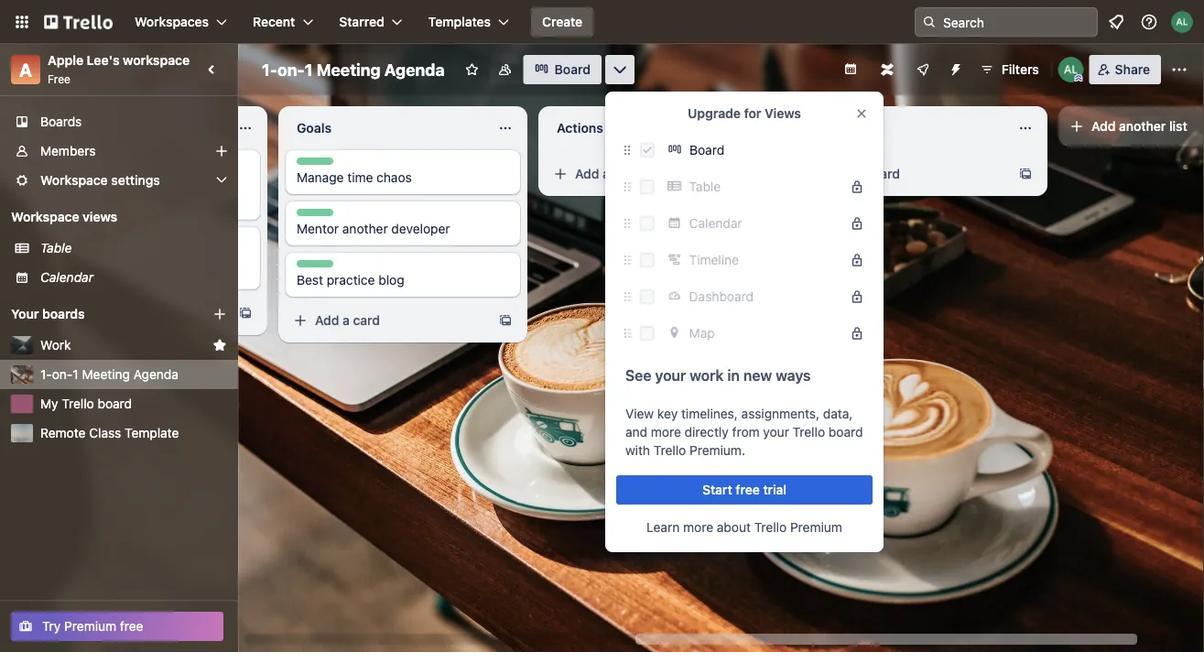 Task type: locate. For each thing, give the bounding box(es) containing it.
color: green, title: "goal" element down mentor
[[297, 260, 333, 274]]

directly
[[685, 425, 729, 440]]

0 vertical spatial create from template… image
[[1019, 167, 1033, 181]]

settings
[[111, 173, 160, 188]]

see
[[626, 367, 652, 384]]

view key timelines, assignments, data, and more directly from your trello board with trello premium.
[[626, 406, 863, 458]]

key
[[658, 406, 678, 421]]

0 horizontal spatial card
[[353, 313, 380, 328]]

a link
[[11, 55, 40, 84]]

3 goal from the top
[[297, 261, 321, 274]]

board inside view key timelines, assignments, data, and more directly from your trello board with trello premium.
[[829, 425, 863, 440]]

1 vertical spatial free
[[120, 619, 143, 634]]

card for the add a card button to the middle
[[613, 166, 640, 181]]

workspace up can
[[11, 209, 79, 224]]

goal best practice blog
[[297, 261, 404, 288]]

work link
[[40, 336, 205, 354]]

0 vertical spatial meeting
[[317, 60, 381, 79]]

share button
[[1090, 55, 1161, 84]]

best
[[297, 272, 323, 288]]

0 vertical spatial free
[[736, 482, 760, 497]]

calendar up timeline
[[689, 216, 742, 231]]

0 horizontal spatial your
[[655, 367, 686, 384]]

2 goal from the top
[[297, 210, 321, 223]]

free left trial
[[736, 482, 760, 497]]

workspace settings
[[40, 173, 160, 188]]

Goals text field
[[286, 114, 487, 143]]

premium
[[790, 520, 843, 535], [64, 619, 116, 634]]

1 vertical spatial on-
[[52, 367, 73, 382]]

can
[[37, 247, 60, 262]]

1 vertical spatial workspace
[[11, 209, 79, 224]]

another left list at the top of page
[[1119, 119, 1166, 134]]

give
[[130, 247, 155, 262]]

0 vertical spatial board link
[[524, 55, 602, 84]]

0 horizontal spatial meeting
[[82, 367, 130, 382]]

1 horizontal spatial add a card
[[575, 166, 640, 181]]

1 horizontal spatial a
[[603, 166, 610, 181]]

templates button
[[417, 7, 520, 37]]

your down the assignments,
[[763, 425, 789, 440]]

a for the add a card button to the middle
[[603, 166, 610, 181]]

workspace inside workspace settings dropdown button
[[40, 173, 108, 188]]

another right mentor
[[342, 221, 388, 236]]

2 vertical spatial goal
[[297, 261, 321, 274]]

board up remote class template
[[98, 396, 132, 411]]

calendar link
[[40, 268, 227, 287]]

1- down recent at top left
[[262, 60, 278, 79]]

0 vertical spatial board
[[555, 62, 591, 77]]

apple
[[48, 53, 83, 68]]

create button
[[531, 7, 594, 37]]

more right 'learn'
[[683, 520, 714, 535]]

1 horizontal spatial 1
[[305, 60, 313, 79]]

trello down the assignments,
[[793, 425, 825, 440]]

1 horizontal spatial calendar
[[689, 216, 742, 231]]

premium.
[[690, 443, 746, 458]]

0 horizontal spatial add a card
[[315, 313, 380, 328]]

1 goal from the top
[[297, 158, 321, 171]]

1 vertical spatial create from template… image
[[498, 313, 513, 328]]

add a card button down "blog" in the top left of the page
[[286, 306, 491, 335]]

add a card for create from template… icon to the left's the add a card button
[[315, 313, 380, 328]]

goals
[[297, 120, 332, 136]]

add down the actions
[[575, 166, 599, 181]]

assignments,
[[742, 406, 820, 421]]

remote class template
[[40, 425, 179, 441]]

a down practice on the left top of the page
[[343, 313, 350, 328]]

your right see on the bottom of page
[[655, 367, 686, 384]]

0 horizontal spatial a
[[343, 313, 350, 328]]

0 vertical spatial agenda
[[385, 60, 445, 79]]

1 vertical spatial another
[[342, 221, 388, 236]]

0 vertical spatial premium
[[790, 520, 843, 535]]

premium right try
[[64, 619, 116, 634]]

add a card down practice on the left top of the page
[[315, 313, 380, 328]]

Board name text field
[[253, 55, 454, 84]]

add a card button down 'close popover' 'image'
[[806, 159, 1011, 189]]

a
[[19, 59, 32, 80]]

1 vertical spatial 1
[[73, 367, 79, 382]]

automation image
[[941, 55, 967, 81]]

about
[[717, 520, 751, 535]]

create from template… image
[[1019, 167, 1033, 181], [498, 313, 513, 328]]

program
[[115, 170, 165, 185]]

0 horizontal spatial add a card button
[[286, 306, 491, 335]]

goal down goals
[[297, 158, 321, 171]]

timeline
[[689, 252, 739, 267]]

trello
[[62, 396, 94, 411], [793, 425, 825, 440], [654, 443, 686, 458], [754, 520, 787, 535]]

Search field
[[937, 8, 1097, 36]]

1 vertical spatial color: green, title: "goal" element
[[297, 209, 333, 223]]

board
[[555, 62, 591, 77], [690, 142, 725, 158]]

goal
[[297, 158, 321, 171], [297, 210, 321, 223], [297, 261, 321, 274]]

meeting inside board name "text box"
[[317, 60, 381, 79]]

manage
[[297, 170, 344, 185]]

board left customize views icon
[[555, 62, 591, 77]]

goal inside goal best practice blog
[[297, 261, 321, 274]]

board link
[[524, 55, 602, 84], [662, 136, 873, 165]]

your
[[11, 306, 39, 321]]

1 horizontal spatial free
[[736, 482, 760, 497]]

1-on-1 meeting agenda link
[[40, 365, 227, 384]]

0 horizontal spatial more
[[651, 425, 681, 440]]

1 inside board name "text box"
[[305, 60, 313, 79]]

add down share "button"
[[1092, 119, 1116, 134]]

board link down create button
[[524, 55, 602, 84]]

apple lee's workspace free
[[48, 53, 190, 85]]

color: green, title: "goal" element
[[297, 158, 333, 171], [297, 209, 333, 223], [297, 260, 333, 274]]

1 vertical spatial table
[[40, 240, 72, 256]]

2 horizontal spatial add a card button
[[806, 159, 1011, 189]]

3 color: green, title: "goal" element from the top
[[297, 260, 333, 274]]

0 vertical spatial table
[[689, 179, 721, 194]]

0 horizontal spatial 1-on-1 meeting agenda
[[40, 367, 178, 382]]

board down upgrade
[[690, 142, 725, 158]]

agenda left star or unstar board image
[[385, 60, 445, 79]]

0 vertical spatial 1-on-1 meeting agenda
[[262, 60, 445, 79]]

a down the actions
[[603, 166, 610, 181]]

agenda up my trello board link
[[133, 367, 178, 382]]

0 vertical spatial on-
[[278, 60, 305, 79]]

0 horizontal spatial another
[[342, 221, 388, 236]]

on- down work at the left of page
[[52, 367, 73, 382]]

goal inside goal mentor another developer
[[297, 210, 321, 223]]

1-on-1 meeting agenda
[[262, 60, 445, 79], [40, 367, 178, 382]]

add down best
[[315, 313, 339, 328]]

my trello board
[[40, 396, 132, 411]]

0 vertical spatial workspace
[[40, 173, 108, 188]]

1 horizontal spatial meeting
[[317, 60, 381, 79]]

add a card
[[575, 166, 640, 181], [835, 166, 900, 181], [315, 313, 380, 328]]

1 vertical spatial your
[[763, 425, 789, 440]]

add a card button for the right create from template… icon
[[806, 159, 1011, 189]]

star or unstar board image
[[465, 62, 480, 77]]

open information menu image
[[1140, 13, 1159, 31]]

2 horizontal spatial a
[[863, 166, 870, 181]]

0 horizontal spatial premium
[[64, 619, 116, 634]]

search image
[[922, 15, 937, 29]]

meeting down work link in the bottom left of the page
[[82, 367, 130, 382]]

free right try
[[120, 619, 143, 634]]

goal down mentor
[[297, 261, 321, 274]]

work
[[40, 338, 71, 353]]

1 horizontal spatial premium
[[790, 520, 843, 535]]

0 horizontal spatial 1-
[[40, 367, 52, 382]]

2 horizontal spatial card
[[873, 166, 900, 181]]

None text field
[[806, 114, 1008, 143]]

1 horizontal spatial board
[[829, 425, 863, 440]]

0 vertical spatial goal
[[297, 158, 321, 171]]

a
[[603, 166, 610, 181], [863, 166, 870, 181], [343, 313, 350, 328]]

color: green, title: "goal" element for mentor
[[297, 209, 333, 223]]

agenda inside board name "text box"
[[385, 60, 445, 79]]

board for board link to the bottom
[[690, 142, 725, 158]]

on- down recent dropdown button on the top left of the page
[[278, 60, 305, 79]]

0 horizontal spatial free
[[120, 619, 143, 634]]

0 horizontal spatial 1
[[73, 367, 79, 382]]

premium inside the try premium free button
[[64, 619, 116, 634]]

calendar power-up image
[[843, 61, 858, 76]]

color: green, title: "goal" element down manage
[[297, 209, 333, 223]]

2 horizontal spatial add a card
[[835, 166, 900, 181]]

color: green, title: "goal" element down goals
[[297, 158, 333, 171]]

1 horizontal spatial 1-on-1 meeting agenda
[[262, 60, 445, 79]]

learn more about trello premium
[[647, 520, 843, 535]]

on-
[[278, 60, 305, 79], [52, 367, 73, 382]]

board link down for
[[662, 136, 873, 165]]

card
[[613, 166, 640, 181], [873, 166, 900, 181], [353, 313, 380, 328]]

premium down start free trial "link"
[[790, 520, 843, 535]]

a down 'close popover' 'image'
[[863, 166, 870, 181]]

1 vertical spatial goal
[[297, 210, 321, 223]]

1 horizontal spatial card
[[613, 166, 640, 181]]

add board image
[[212, 307, 227, 321]]

0 vertical spatial 1-
[[262, 60, 278, 79]]

1 horizontal spatial on-
[[278, 60, 305, 79]]

1 vertical spatial more
[[683, 520, 714, 535]]

goal inside goal manage time chaos
[[297, 158, 321, 171]]

2 color: green, title: "goal" element from the top
[[297, 209, 333, 223]]

board down data, on the bottom right
[[829, 425, 863, 440]]

calendar
[[689, 216, 742, 231], [40, 270, 93, 285]]

1 down recent dropdown button on the top left of the page
[[305, 60, 313, 79]]

add a card down the actions
[[575, 166, 640, 181]]

meeting
[[317, 60, 381, 79], [82, 367, 130, 382]]

free
[[736, 482, 760, 497], [120, 619, 143, 634]]

0 vertical spatial color: green, title: "goal" element
[[297, 158, 333, 171]]

1 horizontal spatial 1-
[[262, 60, 278, 79]]

board for the topmost board link
[[555, 62, 591, 77]]

card for create from template… icon to the left's the add a card button
[[353, 313, 380, 328]]

workspace for workspace views
[[11, 209, 79, 224]]

table up the the
[[40, 240, 72, 256]]

starred button
[[328, 7, 414, 37]]

table up timeline
[[689, 179, 721, 194]]

please
[[88, 247, 127, 262]]

0 vertical spatial 1
[[305, 60, 313, 79]]

manage time chaos link
[[297, 169, 509, 187]]

1 horizontal spatial add a card button
[[546, 159, 751, 189]]

1 up my trello board at the left bottom
[[73, 367, 79, 382]]

0 horizontal spatial calendar
[[40, 270, 93, 285]]

0 horizontal spatial create from template… image
[[498, 313, 513, 328]]

1 vertical spatial board
[[829, 425, 863, 440]]

1 horizontal spatial agenda
[[385, 60, 445, 79]]

another
[[1119, 119, 1166, 134], [342, 221, 388, 236]]

another inside button
[[1119, 119, 1166, 134]]

2 vertical spatial color: green, title: "goal" element
[[297, 260, 333, 274]]

apple lee (applelee29) image
[[1171, 11, 1193, 33]]

learn
[[647, 520, 680, 535]]

1 horizontal spatial your
[[763, 425, 789, 440]]

create
[[542, 14, 583, 29]]

goal down manage
[[297, 210, 321, 223]]

trello right my on the bottom left of the page
[[62, 396, 94, 411]]

template
[[125, 425, 179, 441]]

meeting inside 1-on-1 meeting agenda link
[[82, 367, 130, 382]]

0 vertical spatial more
[[651, 425, 681, 440]]

0 horizontal spatial board link
[[524, 55, 602, 84]]

0 horizontal spatial table
[[40, 240, 72, 256]]

meeting down starred
[[317, 60, 381, 79]]

more down the key
[[651, 425, 681, 440]]

add a card down 'close popover' 'image'
[[835, 166, 900, 181]]

goal for manage
[[297, 158, 321, 171]]

0 horizontal spatial board
[[555, 62, 591, 77]]

1 horizontal spatial board link
[[662, 136, 873, 165]]

1- up my on the bottom left of the page
[[40, 367, 52, 382]]

0 horizontal spatial board
[[98, 396, 132, 411]]

1 color: green, title: "goal" element from the top
[[297, 158, 333, 171]]

add a card button for create from template… icon to the left
[[286, 306, 491, 335]]

1 horizontal spatial table
[[689, 179, 721, 194]]

1 vertical spatial board
[[690, 142, 725, 158]]

1-on-1 meeting agenda down work link in the bottom left of the page
[[40, 367, 178, 382]]

workspace down members
[[40, 173, 108, 188]]

agenda
[[385, 60, 445, 79], [133, 367, 178, 382]]

add a card button down actions text field
[[546, 159, 751, 189]]

add
[[1092, 119, 1116, 134], [575, 166, 599, 181], [835, 166, 860, 181], [315, 313, 339, 328]]

add a card for the add a card button to the middle
[[575, 166, 640, 181]]

trello right with at the bottom
[[654, 443, 686, 458]]

calendar down you on the top left
[[40, 270, 93, 285]]

1-on-1 meeting agenda down starred
[[262, 60, 445, 79]]

0 vertical spatial board
[[98, 396, 132, 411]]

0 vertical spatial another
[[1119, 119, 1166, 134]]

views
[[83, 209, 117, 224]]

apple lee (applelee29) image
[[1059, 57, 1084, 82]]

0 notifications image
[[1106, 11, 1128, 33]]

1 vertical spatial premium
[[64, 619, 116, 634]]

1 horizontal spatial board
[[690, 142, 725, 158]]

can you please give feedback on the report? link
[[37, 245, 249, 282]]

start free trial link
[[616, 475, 873, 505]]

1
[[305, 60, 313, 79], [73, 367, 79, 382]]

1 horizontal spatial another
[[1119, 119, 1166, 134]]

0 horizontal spatial agenda
[[133, 367, 178, 382]]

table
[[689, 179, 721, 194], [40, 240, 72, 256]]

with
[[626, 443, 650, 458]]

1 vertical spatial meeting
[[82, 367, 130, 382]]



Task type: describe. For each thing, give the bounding box(es) containing it.
this member is an admin of this board. image
[[1075, 74, 1083, 82]]

close popover image
[[855, 106, 869, 121]]

timelines,
[[681, 406, 738, 421]]

add down 'close popover' 'image'
[[835, 166, 860, 181]]

add another list button
[[1059, 106, 1204, 147]]

table inside 'link'
[[40, 240, 72, 256]]

starred
[[339, 14, 384, 29]]

dashboard
[[689, 289, 754, 304]]

goal manage time chaos
[[297, 158, 412, 185]]

Actions text field
[[546, 114, 747, 143]]

the
[[37, 265, 56, 280]]

see your work in new ways
[[626, 367, 811, 384]]

practice
[[327, 272, 375, 288]]

developer
[[391, 221, 450, 236]]

1 vertical spatial calendar
[[40, 270, 93, 285]]

goal mentor another developer
[[297, 210, 450, 236]]

on
[[217, 247, 231, 262]]

1 vertical spatial 1-on-1 meeting agenda
[[40, 367, 178, 382]]

chaos
[[377, 170, 412, 185]]

color: green, title: "goal" element for manage
[[297, 158, 333, 171]]

blog
[[379, 272, 404, 288]]

free
[[48, 72, 71, 85]]

you
[[63, 247, 85, 262]]

training
[[66, 170, 111, 185]]

1 horizontal spatial create from template… image
[[1019, 167, 1033, 181]]

workspace navigation collapse icon image
[[200, 57, 225, 82]]

view
[[626, 406, 654, 421]]

1 inside 1-on-1 meeting agenda link
[[73, 367, 79, 382]]

try
[[42, 619, 61, 634]]

lee's
[[87, 53, 120, 68]]

filters button
[[974, 55, 1045, 84]]

recent button
[[242, 7, 325, 37]]

a for create from template… icon to the left's the add a card button
[[343, 313, 350, 328]]

on- inside board name "text box"
[[278, 60, 305, 79]]

more inside view key timelines, assignments, data, and more directly from your trello board with trello premium.
[[651, 425, 681, 440]]

1- inside board name "text box"
[[262, 60, 278, 79]]

best practice blog link
[[297, 271, 509, 289]]

feedback
[[158, 247, 213, 262]]

mentor
[[297, 221, 339, 236]]

switch to… image
[[13, 13, 31, 31]]

my trello board link
[[40, 395, 227, 413]]

from
[[732, 425, 760, 440]]

workspace views
[[11, 209, 117, 224]]

trello right about
[[754, 520, 787, 535]]

new
[[37, 170, 63, 185]]

0 horizontal spatial on-
[[52, 367, 73, 382]]

mentor another developer link
[[297, 220, 509, 238]]

goal for best
[[297, 261, 321, 274]]

workspace settings button
[[0, 166, 238, 195]]

premium inside the learn more about trello premium link
[[790, 520, 843, 535]]

1 vertical spatial agenda
[[133, 367, 178, 382]]

1 horizontal spatial more
[[683, 520, 714, 535]]

recent
[[253, 14, 295, 29]]

members
[[40, 143, 96, 158]]

boards
[[40, 114, 82, 129]]

remote
[[40, 425, 86, 441]]

starred icon image
[[212, 338, 227, 353]]

confluence icon image
[[881, 63, 894, 76]]

templates
[[428, 14, 491, 29]]

power ups image
[[916, 62, 930, 77]]

and
[[626, 425, 648, 440]]

workspace
[[123, 53, 190, 68]]

back to home image
[[44, 7, 113, 37]]

free inside button
[[120, 619, 143, 634]]

work
[[690, 367, 724, 384]]

upgrade for views
[[688, 106, 801, 121]]

new
[[744, 367, 772, 384]]

learn more about trello premium link
[[647, 518, 843, 537]]

can you please give feedback on the report?
[[37, 247, 231, 280]]

in
[[728, 367, 740, 384]]

list
[[1170, 119, 1188, 134]]

workspaces
[[135, 14, 209, 29]]

boards
[[42, 306, 85, 321]]

goal for mentor
[[297, 210, 321, 223]]

workspace for workspace settings
[[40, 173, 108, 188]]

create from template… image
[[238, 306, 253, 321]]

table link
[[40, 239, 227, 257]]

1 vertical spatial 1-
[[40, 367, 52, 382]]

new training program link
[[37, 169, 249, 187]]

color: green, title: "goal" element for best
[[297, 260, 333, 274]]

your boards with 4 items element
[[11, 303, 185, 325]]

map
[[689, 326, 715, 341]]

try premium free
[[42, 619, 143, 634]]

try premium free button
[[11, 612, 223, 641]]

primary element
[[0, 0, 1204, 44]]

0 vertical spatial your
[[655, 367, 686, 384]]

workspaces button
[[124, 7, 238, 37]]

another inside goal mentor another developer
[[342, 221, 388, 236]]

ways
[[776, 367, 811, 384]]

my
[[40, 396, 58, 411]]

trial
[[763, 482, 787, 497]]

apple lee's workspace link
[[48, 53, 190, 68]]

new training program
[[37, 170, 165, 185]]

customize views image
[[611, 60, 629, 79]]

views
[[765, 106, 801, 121]]

show menu image
[[1171, 60, 1189, 79]]

your inside view key timelines, assignments, data, and more directly from your trello board with trello premium.
[[763, 425, 789, 440]]

actions
[[557, 120, 603, 136]]

upgrade
[[688, 106, 741, 121]]

0 vertical spatial calendar
[[689, 216, 742, 231]]

1 vertical spatial board link
[[662, 136, 873, 165]]

start
[[703, 482, 732, 497]]

remote class template link
[[40, 424, 227, 442]]

your boards
[[11, 306, 85, 321]]

boards link
[[0, 107, 238, 136]]

for
[[744, 106, 762, 121]]

report?
[[59, 265, 102, 280]]

free inside "link"
[[736, 482, 760, 497]]

1-on-1 meeting agenda inside board name "text box"
[[262, 60, 445, 79]]

workspace visible image
[[498, 62, 513, 77]]

start free trial
[[703, 482, 787, 497]]

time
[[347, 170, 373, 185]]

add inside button
[[1092, 119, 1116, 134]]



Task type: vqa. For each thing, say whether or not it's contained in the screenshot.
the topmost 1
yes



